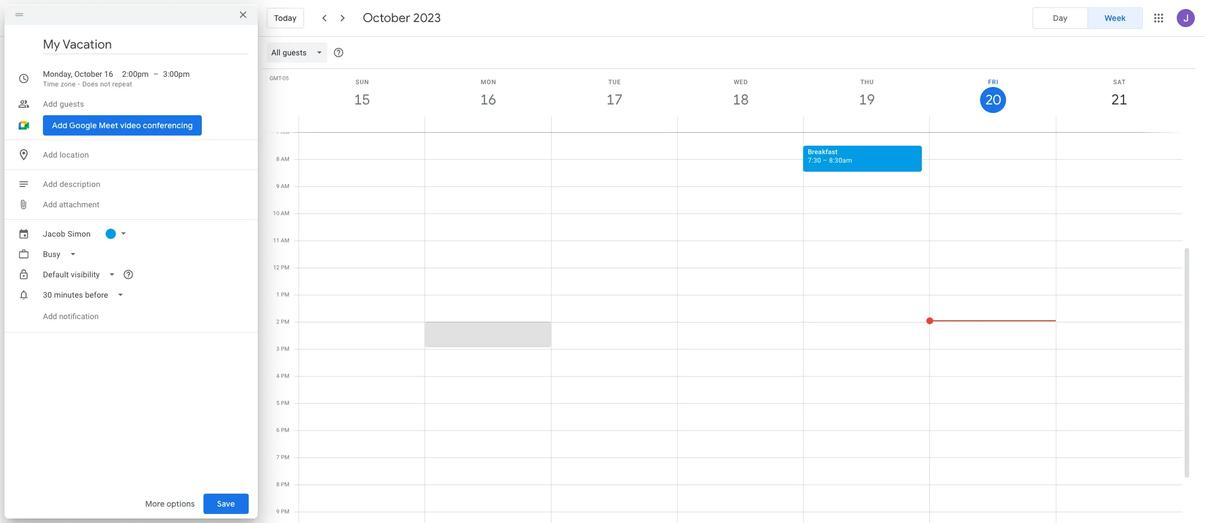 Task type: vqa. For each thing, say whether or not it's contained in the screenshot.
grid containing 15
yes



Task type: describe. For each thing, give the bounding box(es) containing it.
today
[[274, 13, 297, 23]]

pm for 8 pm
[[281, 482, 290, 488]]

am for 10 am
[[281, 210, 290, 217]]

21
[[1111, 90, 1127, 109]]

3:00pm
[[163, 70, 190, 79]]

pm for 4 pm
[[281, 373, 290, 380]]

gmt-
[[270, 75, 283, 81]]

17 column header
[[551, 69, 678, 132]]

monday, october 16
[[43, 70, 113, 79]]

to element
[[153, 68, 159, 80]]

Add title text field
[[43, 36, 249, 53]]

Week radio
[[1088, 7, 1144, 29]]

time
[[43, 80, 59, 88]]

add notification
[[43, 312, 99, 321]]

tue 17
[[606, 79, 622, 109]]

19 column header
[[804, 69, 931, 132]]

16 column header
[[425, 69, 552, 132]]

Day radio
[[1033, 7, 1089, 29]]

fri
[[989, 79, 999, 86]]

add location
[[43, 150, 89, 160]]

2023
[[413, 10, 441, 26]]

am for 9 am
[[281, 183, 290, 189]]

tue
[[609, 79, 622, 86]]

8 am
[[276, 156, 290, 162]]

mon 16
[[480, 79, 497, 109]]

pm for 6 pm
[[281, 428, 290, 434]]

10 am
[[273, 210, 290, 217]]

sat
[[1114, 79, 1127, 86]]

4
[[277, 373, 280, 380]]

6 pm
[[277, 428, 290, 434]]

pm for 3 pm
[[281, 346, 290, 352]]

zone
[[61, 80, 76, 88]]

6
[[277, 428, 280, 434]]

9 am
[[276, 183, 290, 189]]

2:00pm
[[122, 70, 149, 79]]

saturday, october 21 element
[[1107, 87, 1133, 113]]

week
[[1105, 13, 1126, 23]]

7 for 7 am
[[276, 129, 280, 135]]

19
[[859, 90, 875, 109]]

pm for 2 pm
[[281, 319, 290, 325]]

thursday, october 19 element
[[855, 87, 881, 113]]

2 pm
[[277, 319, 290, 325]]

notification
[[59, 312, 99, 321]]

5
[[277, 400, 280, 407]]

wednesday, october 18 element
[[728, 87, 754, 113]]

0 vertical spatial october
[[363, 10, 411, 26]]

simon
[[68, 230, 91, 239]]

option group containing day
[[1033, 7, 1144, 29]]

sunday, october 15 element
[[349, 87, 375, 113]]

day
[[1054, 13, 1068, 23]]

8 for 8 pm
[[277, 482, 280, 488]]

11
[[273, 238, 280, 244]]

gmt-05
[[270, 75, 289, 81]]

tuesday, october 17 element
[[602, 87, 628, 113]]

10
[[273, 210, 280, 217]]

monday,
[[43, 70, 72, 79]]

add for add notification
[[43, 312, 57, 321]]

0 vertical spatial –
[[153, 70, 159, 79]]

7 pm
[[277, 455, 290, 461]]

not
[[100, 80, 110, 88]]

add for add location
[[43, 150, 58, 160]]

18
[[732, 90, 749, 109]]

9 pm
[[277, 509, 290, 515]]

3
[[277, 346, 280, 352]]

15
[[354, 90, 370, 109]]

attachment
[[59, 200, 99, 209]]

breakfast
[[808, 148, 838, 156]]



Task type: locate. For each thing, give the bounding box(es) containing it.
pm
[[281, 265, 290, 271], [281, 292, 290, 298], [281, 319, 290, 325], [281, 346, 290, 352], [281, 373, 290, 380], [281, 400, 290, 407], [281, 428, 290, 434], [281, 455, 290, 461], [281, 482, 290, 488], [281, 509, 290, 515]]

16 down mon
[[480, 90, 496, 109]]

friday, october 20, today element
[[981, 87, 1007, 113]]

7 up 8 am
[[276, 129, 280, 135]]

0 vertical spatial 16
[[104, 70, 113, 79]]

am right '11'
[[281, 238, 290, 244]]

add inside 'add description' dropdown button
[[43, 180, 58, 189]]

– right 2:00pm
[[153, 70, 159, 79]]

05
[[283, 75, 289, 81]]

1 vertical spatial –
[[823, 157, 828, 165]]

7 pm from the top
[[281, 428, 290, 434]]

add guests button
[[38, 94, 249, 114]]

october left 2023
[[363, 10, 411, 26]]

9 down 8 pm
[[277, 509, 280, 515]]

7 down 6
[[277, 455, 280, 461]]

add for add attachment
[[43, 200, 57, 209]]

8:30am
[[830, 157, 853, 165]]

0 horizontal spatial –
[[153, 70, 159, 79]]

8 down 7 am
[[276, 156, 280, 162]]

– inside breakfast 7:30 – 8:30am
[[823, 157, 828, 165]]

repeat
[[112, 80, 132, 88]]

fri 20
[[985, 79, 1001, 109]]

8 down 7 pm
[[277, 482, 280, 488]]

15 column header
[[299, 69, 425, 132]]

am for 7 am
[[281, 129, 290, 135]]

today button
[[267, 5, 304, 32]]

6 pm from the top
[[281, 400, 290, 407]]

wed 18
[[732, 79, 749, 109]]

sun
[[356, 79, 369, 86]]

–
[[153, 70, 159, 79], [823, 157, 828, 165]]

grid
[[262, 37, 1192, 524]]

grid containing 15
[[262, 37, 1192, 524]]

pm for 1 pm
[[281, 292, 290, 298]]

7
[[276, 129, 280, 135], [277, 455, 280, 461]]

3 add from the top
[[43, 180, 58, 189]]

9 for 9 am
[[276, 183, 280, 189]]

12 pm
[[273, 265, 290, 271]]

2 add from the top
[[43, 150, 58, 160]]

1 9 from the top
[[276, 183, 280, 189]]

sat 21
[[1111, 79, 1127, 109]]

add for add guests
[[43, 100, 58, 109]]

pm down 7 pm
[[281, 482, 290, 488]]

sun 15
[[354, 79, 370, 109]]

am down 7 am
[[281, 156, 290, 162]]

3 am from the top
[[281, 183, 290, 189]]

pm right 1
[[281, 292, 290, 298]]

2 9 from the top
[[277, 509, 280, 515]]

thu 19
[[859, 79, 875, 109]]

add left attachment
[[43, 200, 57, 209]]

am down 8 am
[[281, 183, 290, 189]]

time zone
[[43, 80, 76, 88]]

add left location at left
[[43, 150, 58, 160]]

4 pm from the top
[[281, 346, 290, 352]]

add attachment button
[[38, 195, 104, 215]]

wed
[[734, 79, 749, 86]]

5 am from the top
[[281, 238, 290, 244]]

add guests
[[43, 100, 84, 109]]

jacob simon
[[43, 230, 91, 239]]

1 horizontal spatial –
[[823, 157, 828, 165]]

pm down 8 pm
[[281, 509, 290, 515]]

20
[[985, 91, 1001, 109]]

0 vertical spatial 8
[[276, 156, 280, 162]]

4 am from the top
[[281, 210, 290, 217]]

2 pm from the top
[[281, 292, 290, 298]]

1 vertical spatial 9
[[277, 509, 280, 515]]

1 horizontal spatial 16
[[480, 90, 496, 109]]

1 am from the top
[[281, 129, 290, 135]]

add
[[43, 100, 58, 109], [43, 150, 58, 160], [43, 180, 58, 189], [43, 200, 57, 209], [43, 312, 57, 321]]

10 pm from the top
[[281, 509, 290, 515]]

20 column header
[[930, 69, 1057, 132]]

pm for 9 pm
[[281, 509, 290, 515]]

am for 11 am
[[281, 238, 290, 244]]

does
[[82, 80, 98, 88]]

does not repeat
[[82, 80, 132, 88]]

add down time
[[43, 100, 58, 109]]

12
[[273, 265, 280, 271]]

add description
[[43, 180, 100, 189]]

16 up the does not repeat
[[104, 70, 113, 79]]

pm for 12 pm
[[281, 265, 290, 271]]

option group
[[1033, 7, 1144, 29]]

9 for 9 pm
[[277, 509, 280, 515]]

11 am
[[273, 238, 290, 244]]

mon
[[481, 79, 497, 86]]

5 add from the top
[[43, 312, 57, 321]]

pm right '4'
[[281, 373, 290, 380]]

add inside add notification button
[[43, 312, 57, 321]]

october 2023
[[363, 10, 441, 26]]

1
[[277, 292, 280, 298]]

None field
[[267, 42, 332, 63], [38, 244, 85, 265], [38, 265, 125, 285], [38, 285, 133, 305], [267, 42, 332, 63], [38, 244, 85, 265], [38, 265, 125, 285], [38, 285, 133, 305]]

5 pm
[[277, 400, 290, 407]]

description
[[60, 180, 100, 189]]

pm right 12
[[281, 265, 290, 271]]

3 pm
[[277, 346, 290, 352]]

8
[[276, 156, 280, 162], [277, 482, 280, 488]]

pm for 5 pm
[[281, 400, 290, 407]]

21 column header
[[1056, 69, 1183, 132]]

8 pm
[[277, 482, 290, 488]]

pm for 7 pm
[[281, 455, 290, 461]]

1 vertical spatial 16
[[480, 90, 496, 109]]

1 horizontal spatial october
[[363, 10, 411, 26]]

17
[[606, 90, 622, 109]]

guests
[[60, 100, 84, 109]]

4 add from the top
[[43, 200, 57, 209]]

1 pm
[[277, 292, 290, 298]]

0 horizontal spatial october
[[74, 70, 102, 79]]

pm right the 3
[[281, 346, 290, 352]]

1 vertical spatial 7
[[277, 455, 280, 461]]

9 pm from the top
[[281, 482, 290, 488]]

am
[[281, 129, 290, 135], [281, 156, 290, 162], [281, 183, 290, 189], [281, 210, 290, 217], [281, 238, 290, 244]]

thu
[[861, 79, 875, 86]]

add location button
[[38, 145, 249, 165]]

location
[[60, 150, 89, 160]]

add attachment
[[43, 200, 99, 209]]

am right 10
[[281, 210, 290, 217]]

add for add description
[[43, 180, 58, 189]]

add description button
[[38, 174, 249, 195]]

1 8 from the top
[[276, 156, 280, 162]]

2 7 from the top
[[277, 455, 280, 461]]

add notification button
[[38, 303, 103, 330]]

monday, october 16 element
[[476, 87, 502, 113]]

0 horizontal spatial 16
[[104, 70, 113, 79]]

add inside add location dropdown button
[[43, 150, 58, 160]]

pm right 6
[[281, 428, 290, 434]]

1 pm from the top
[[281, 265, 290, 271]]

7 am
[[276, 129, 290, 135]]

2 am from the top
[[281, 156, 290, 162]]

7:30
[[808, 157, 822, 165]]

pm right 5
[[281, 400, 290, 407]]

2:00pm – 3:00pm
[[122, 70, 190, 79]]

add inside 'add attachment' button
[[43, 200, 57, 209]]

add left notification
[[43, 312, 57, 321]]

7 for 7 pm
[[277, 455, 280, 461]]

1 vertical spatial october
[[74, 70, 102, 79]]

add up 'add attachment' button
[[43, 180, 58, 189]]

1 vertical spatial 8
[[277, 482, 280, 488]]

breakfast 7:30 – 8:30am
[[808, 148, 853, 165]]

5 pm from the top
[[281, 373, 290, 380]]

jacob
[[43, 230, 65, 239]]

2
[[277, 319, 280, 325]]

3 pm from the top
[[281, 319, 290, 325]]

0 vertical spatial 9
[[276, 183, 280, 189]]

18 column header
[[678, 69, 804, 132]]

2 8 from the top
[[277, 482, 280, 488]]

october
[[363, 10, 411, 26], [74, 70, 102, 79]]

16
[[104, 70, 113, 79], [480, 90, 496, 109]]

add inside add guests dropdown button
[[43, 100, 58, 109]]

am up 8 am
[[281, 129, 290, 135]]

pm right the 2
[[281, 319, 290, 325]]

1 add from the top
[[43, 100, 58, 109]]

8 pm from the top
[[281, 455, 290, 461]]

pm down 6 pm at the bottom
[[281, 455, 290, 461]]

1 7 from the top
[[276, 129, 280, 135]]

0 vertical spatial 7
[[276, 129, 280, 135]]

9 up 10
[[276, 183, 280, 189]]

– down breakfast
[[823, 157, 828, 165]]

october up the does
[[74, 70, 102, 79]]

8 for 8 am
[[276, 156, 280, 162]]

16 inside mon 16
[[480, 90, 496, 109]]

4 pm
[[277, 373, 290, 380]]

am for 8 am
[[281, 156, 290, 162]]

9
[[276, 183, 280, 189], [277, 509, 280, 515]]



